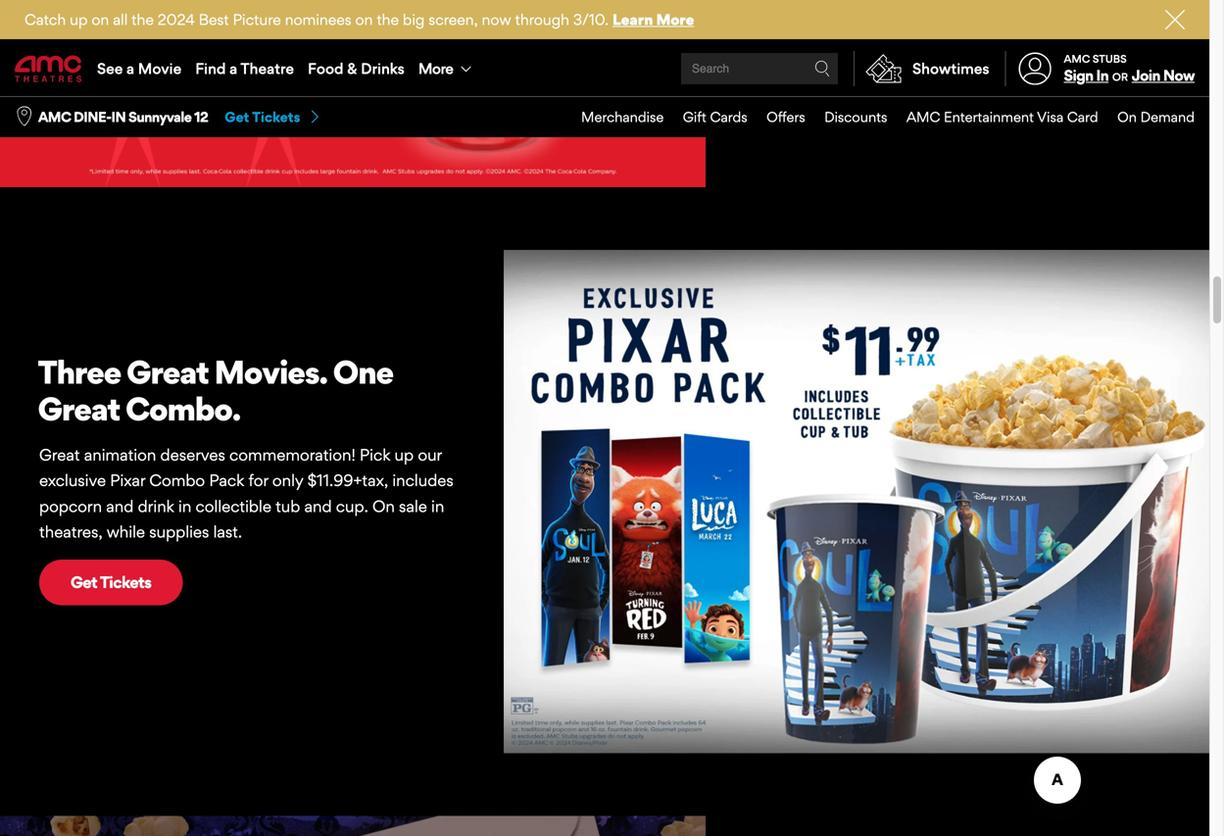 Task type: locate. For each thing, give the bounding box(es) containing it.
exclusive
[[39, 471, 106, 490]]

0 horizontal spatial a
[[126, 59, 134, 77]]

amc inside 'amc stubs sign in or join now'
[[1064, 52, 1090, 65]]

in right "sale"
[[431, 496, 444, 516]]

now
[[482, 10, 511, 28]]

0 horizontal spatial the
[[132, 10, 154, 28]]

2 horizontal spatial amc
[[1064, 52, 1090, 65]]

the
[[132, 10, 154, 28], [377, 10, 399, 28]]

get tickets link
[[225, 108, 322, 126], [39, 560, 183, 605]]

get tickets link down "while"
[[39, 560, 183, 605]]

get tickets link down theatre
[[225, 108, 322, 126]]

catch up on all the 2024 best picture nominees on the big screen, now through 3/10. learn more
[[25, 10, 694, 28]]

amc up sign
[[1064, 52, 1090, 65]]

on
[[91, 10, 109, 28], [355, 10, 373, 28]]

2 on from the left
[[355, 10, 373, 28]]

gift cards link
[[664, 97, 748, 137]]

combo
[[149, 471, 205, 490]]

1 vertical spatial on
[[372, 496, 395, 516]]

get tickets down theatre
[[225, 108, 300, 126]]

visa
[[1037, 108, 1064, 126]]

pick
[[360, 445, 390, 465]]

pack
[[209, 471, 244, 490]]

merchandise link
[[562, 97, 664, 137]]

1 on from the left
[[91, 10, 109, 28]]

amc
[[1064, 52, 1090, 65], [907, 108, 940, 126], [38, 108, 71, 126]]

tickets down theatre
[[252, 108, 300, 126]]

cards
[[710, 108, 748, 126]]

&
[[347, 59, 357, 77]]

and
[[106, 496, 134, 516], [304, 496, 332, 516]]

0 horizontal spatial amc
[[38, 108, 71, 126]]

1 vertical spatial more
[[418, 59, 453, 77]]

pixar
[[110, 471, 145, 490]]

great up "exclusive"
[[39, 445, 80, 465]]

great up animation
[[38, 389, 120, 428]]

0 horizontal spatial in
[[178, 496, 191, 516]]

entertainment
[[944, 108, 1034, 126]]

0 horizontal spatial get
[[71, 572, 97, 592]]

get
[[225, 108, 249, 126], [71, 572, 97, 592]]

on left demand
[[1118, 108, 1137, 126]]

1 vertical spatial tickets
[[100, 572, 151, 592]]

gift
[[683, 108, 707, 126]]

0 vertical spatial tickets
[[252, 108, 300, 126]]

sign in or join amc stubs element
[[1005, 41, 1195, 96]]

0 horizontal spatial tickets
[[100, 572, 151, 592]]

great animation deserves commemoration! pick up our exclusive pixar combo pack for only $11.99+tax, includes popcorn and drink in collectible tub and cup. on sale in theatres, while supplies last.
[[39, 445, 454, 542]]

combo.
[[125, 389, 240, 428]]

2 a from the left
[[230, 59, 237, 77]]

learn more link
[[613, 10, 694, 28]]

up right 'catch'
[[70, 10, 88, 28]]

0 horizontal spatial up
[[70, 10, 88, 28]]

amc stubs sign in or join now
[[1064, 52, 1195, 84]]

in
[[178, 496, 191, 516], [431, 496, 444, 516]]

more
[[656, 10, 694, 28], [418, 59, 453, 77]]

our
[[418, 445, 442, 465]]

nominees
[[285, 10, 352, 28]]

amc inside amc entertainment visa card link
[[907, 108, 940, 126]]

1 vertical spatial menu
[[562, 97, 1195, 137]]

the right all
[[132, 10, 154, 28]]

see
[[97, 59, 123, 77]]

last.
[[213, 522, 242, 542]]

tickets down "while"
[[100, 572, 151, 592]]

deserves
[[160, 445, 225, 465]]

more inside more 'button'
[[418, 59, 453, 77]]

a for theatre
[[230, 59, 237, 77]]

2 the from the left
[[377, 10, 399, 28]]

1 horizontal spatial up
[[395, 445, 414, 465]]

sign
[[1064, 66, 1094, 84]]

0 vertical spatial more
[[656, 10, 694, 28]]

1 vertical spatial get tickets link
[[39, 560, 183, 605]]

1 horizontal spatial in
[[431, 496, 444, 516]]

three great movies. one great combo.
[[38, 352, 393, 428]]

now
[[1163, 66, 1195, 84]]

menu up merchandise link
[[0, 41, 1210, 96]]

menu containing more
[[0, 41, 1210, 96]]

find a theatre
[[195, 59, 294, 77]]

1 vertical spatial get tickets
[[71, 572, 151, 592]]

more right learn
[[656, 10, 694, 28]]

0 vertical spatial on
[[1118, 108, 1137, 126]]

in up supplies
[[178, 496, 191, 516]]

up
[[70, 10, 88, 28], [395, 445, 414, 465]]

0 horizontal spatial on
[[91, 10, 109, 28]]

amc logo image
[[15, 55, 83, 82], [15, 55, 83, 82]]

sale
[[399, 496, 427, 516]]

1 vertical spatial up
[[395, 445, 414, 465]]

menu down showtimes image
[[562, 97, 1195, 137]]

menu
[[0, 41, 1210, 96], [562, 97, 1195, 137]]

drinks
[[361, 59, 405, 77]]

0 horizontal spatial more
[[418, 59, 453, 77]]

0 horizontal spatial get tickets
[[71, 572, 151, 592]]

get tickets down "while"
[[71, 572, 151, 592]]

1 horizontal spatial get tickets link
[[225, 108, 322, 126]]

dialog
[[0, 0, 1224, 836]]

stubs
[[1093, 52, 1127, 65]]

food & drinks link
[[301, 41, 412, 96]]

sunnyvale
[[128, 108, 191, 126]]

showtimes image
[[855, 51, 913, 86]]

1 horizontal spatial and
[[304, 496, 332, 516]]

get right 12
[[225, 108, 249, 126]]

amc for in
[[38, 108, 71, 126]]

0 horizontal spatial and
[[106, 496, 134, 516]]

see a movie
[[97, 59, 182, 77]]

up left our
[[395, 445, 414, 465]]

a right the find
[[230, 59, 237, 77]]

1 horizontal spatial get
[[225, 108, 249, 126]]

for
[[248, 471, 268, 490]]

food
[[308, 59, 344, 77]]

0 horizontal spatial on
[[372, 496, 395, 516]]

1 horizontal spatial the
[[377, 10, 399, 28]]

demand
[[1141, 108, 1195, 126]]

on left all
[[91, 10, 109, 28]]

1 a from the left
[[126, 59, 134, 77]]

tickets
[[252, 108, 300, 126], [100, 572, 151, 592]]

and up "while"
[[106, 496, 134, 516]]

see a movie link
[[90, 41, 188, 96]]

up inside great animation deserves commemoration! pick up our exclusive pixar combo pack for only $11.99+tax, includes popcorn and drink in collectible tub and cup. on sale in theatres, while supplies last.
[[395, 445, 414, 465]]

on left "sale"
[[372, 496, 395, 516]]

1 horizontal spatial a
[[230, 59, 237, 77]]

great up deserves
[[126, 352, 208, 391]]

1 horizontal spatial on
[[355, 10, 373, 28]]

0 vertical spatial up
[[70, 10, 88, 28]]

picture
[[233, 10, 281, 28]]

more down screen,
[[418, 59, 453, 77]]

on right nominees
[[355, 10, 373, 28]]

0 vertical spatial menu
[[0, 41, 1210, 96]]

1 horizontal spatial on
[[1118, 108, 1137, 126]]

amc down showtimes link
[[907, 108, 940, 126]]

1 horizontal spatial amc
[[907, 108, 940, 126]]

in
[[1096, 66, 1109, 84]]

merchandise
[[581, 108, 664, 126]]

a right see
[[126, 59, 134, 77]]

amc left dine-
[[38, 108, 71, 126]]

0 vertical spatial get tickets
[[225, 108, 300, 126]]

learn
[[613, 10, 653, 28]]

the left big
[[377, 10, 399, 28]]

get tickets
[[225, 108, 300, 126], [71, 572, 151, 592]]

amc inside amc dine-in sunnyvale 12 button
[[38, 108, 71, 126]]

find a theatre link
[[188, 41, 301, 96]]

a
[[126, 59, 134, 77], [230, 59, 237, 77]]

and right tub
[[304, 496, 332, 516]]

get down the theatres,
[[71, 572, 97, 592]]

scream unseen image
[[0, 816, 706, 836]]

on
[[1118, 108, 1137, 126], [372, 496, 395, 516]]

$11.99+tax,
[[308, 471, 388, 490]]

more button
[[412, 41, 483, 96]]

1 horizontal spatial get tickets
[[225, 108, 300, 126]]



Task type: vqa. For each thing, say whether or not it's contained in the screenshot.
you. at the right of page
no



Task type: describe. For each thing, give the bounding box(es) containing it.
user profile image
[[1008, 52, 1063, 85]]

on inside "link"
[[1118, 108, 1137, 126]]

cup.
[[336, 496, 368, 516]]

discounts link
[[805, 97, 888, 137]]

a for movie
[[126, 59, 134, 77]]

join now button
[[1132, 66, 1195, 84]]

through
[[515, 10, 569, 28]]

movies.
[[214, 352, 327, 391]]

1 horizontal spatial tickets
[[252, 108, 300, 126]]

12
[[194, 108, 208, 126]]

0 horizontal spatial get tickets link
[[39, 560, 183, 605]]

offers link
[[748, 97, 805, 137]]

theatres,
[[39, 522, 103, 542]]

on inside great animation deserves commemoration! pick up our exclusive pixar combo pack for only $11.99+tax, includes popcorn and drink in collectible tub and cup. on sale in theatres, while supplies last.
[[372, 496, 395, 516]]

or
[[1112, 71, 1128, 83]]

includes
[[392, 471, 454, 490]]

all
[[113, 10, 128, 28]]

best
[[199, 10, 229, 28]]

1 horizontal spatial more
[[656, 10, 694, 28]]

movie
[[138, 59, 182, 77]]

while
[[107, 522, 145, 542]]

gift cards
[[683, 108, 748, 126]]

amc entertainment visa card link
[[888, 97, 1098, 137]]

0 vertical spatial get tickets link
[[225, 108, 322, 126]]

2 in from the left
[[431, 496, 444, 516]]

2024
[[158, 10, 195, 28]]

amc entertainment visa card
[[907, 108, 1098, 126]]

amc for sign
[[1064, 52, 1090, 65]]

popcorn
[[39, 496, 102, 516]]

on demand
[[1118, 108, 1195, 126]]

card
[[1067, 108, 1098, 126]]

tub
[[276, 496, 300, 516]]

2 and from the left
[[304, 496, 332, 516]]

dine-
[[74, 108, 111, 126]]

one
[[333, 352, 393, 391]]

amc for visa
[[907, 108, 940, 126]]

showtimes
[[913, 59, 990, 77]]

3/10.
[[573, 10, 609, 28]]

sign in button
[[1064, 66, 1109, 84]]

theatre
[[241, 59, 294, 77]]

food & drinks
[[308, 59, 405, 77]]

in
[[111, 108, 126, 126]]

great inside great animation deserves commemoration! pick up our exclusive pixar combo pack for only $11.99+tax, includes popcorn and drink in collectible tub and cup. on sale in theatres, while supplies last.
[[39, 445, 80, 465]]

menu containing merchandise
[[562, 97, 1195, 137]]

supplies
[[149, 522, 209, 542]]

1 vertical spatial get
[[71, 572, 97, 592]]

collectible
[[196, 496, 271, 516]]

showtimes link
[[854, 51, 990, 86]]

amc dine-in sunnyvale 12
[[38, 108, 208, 126]]

commemoration!
[[229, 445, 356, 465]]

only
[[272, 471, 303, 490]]

1 and from the left
[[106, 496, 134, 516]]

big
[[403, 10, 425, 28]]

offers
[[767, 108, 805, 126]]

amc dine-in sunnyvale 12 button
[[38, 107, 208, 127]]

1 the from the left
[[132, 10, 154, 28]]

screen,
[[429, 10, 478, 28]]

on demand link
[[1098, 97, 1195, 137]]

pixar combo pack image
[[504, 250, 1210, 753]]

0 vertical spatial get
[[225, 108, 249, 126]]

cookie consent banner dialog
[[0, 761, 1210, 836]]

search the AMC website text field
[[689, 61, 815, 76]]

three
[[38, 352, 121, 391]]

drink
[[138, 496, 174, 516]]

discounts
[[824, 108, 888, 126]]

find
[[195, 59, 226, 77]]

join
[[1132, 66, 1160, 84]]

catch
[[25, 10, 66, 28]]

1 in from the left
[[178, 496, 191, 516]]

animation
[[84, 445, 156, 465]]

submit search icon image
[[815, 61, 830, 76]]



